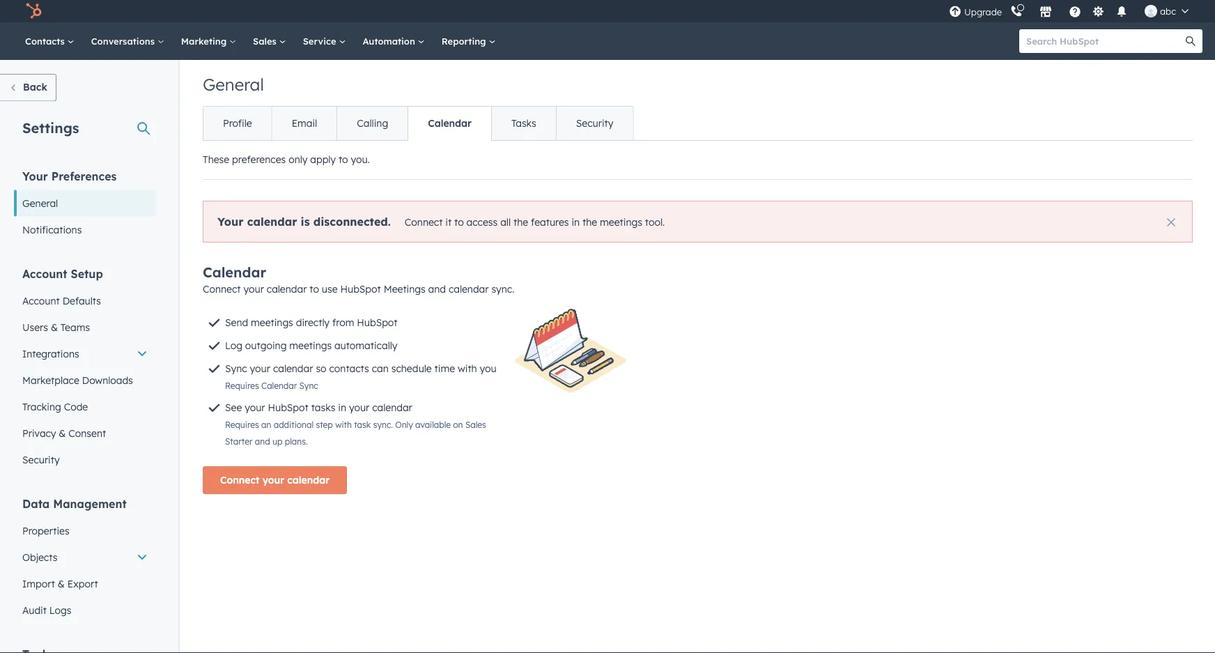 Task type: vqa. For each thing, say whether or not it's contained in the screenshot.
THE SETTINGS 'image'
yes



Task type: locate. For each thing, give the bounding box(es) containing it.
your down these
[[217, 214, 244, 228]]

meetings left tool. at the top of the page
[[600, 216, 643, 228]]

1 vertical spatial in
[[338, 401, 346, 414]]

hubspot link
[[17, 3, 52, 20]]

1 vertical spatial and
[[255, 436, 270, 447]]

your up send
[[244, 283, 264, 295]]

and right meetings
[[428, 283, 446, 295]]

and inside calendar connect your calendar to use hubspot meetings and calendar sync.
[[428, 283, 446, 295]]

0 vertical spatial and
[[428, 283, 446, 295]]

1 vertical spatial with
[[335, 420, 352, 430]]

1 vertical spatial your
[[217, 214, 244, 228]]

it
[[446, 216, 452, 228]]

to inside calendar connect your calendar to use hubspot meetings and calendar sync.
[[310, 283, 319, 295]]

security
[[576, 117, 614, 129], [22, 453, 60, 466]]

abc button
[[1137, 0, 1198, 22]]

calendar left is
[[247, 214, 297, 228]]

1 horizontal spatial sync
[[299, 381, 318, 391]]

with inside sync your calendar so contacts can schedule time with you requires calendar sync
[[458, 362, 477, 375]]

step
[[316, 420, 333, 430]]

upgrade image
[[949, 6, 962, 18]]

1 vertical spatial calendar
[[203, 263, 266, 281]]

see
[[225, 401, 242, 414]]

2 vertical spatial to
[[310, 283, 319, 295]]

requires up starter
[[225, 420, 259, 430]]

1 requires from the top
[[225, 381, 259, 391]]

1 vertical spatial to
[[454, 216, 464, 228]]

meetings
[[384, 283, 426, 295]]

connect
[[405, 216, 443, 228], [203, 283, 241, 295], [220, 474, 260, 486]]

sync. inside calendar connect your calendar to use hubspot meetings and calendar sync.
[[492, 283, 515, 295]]

calendar for calendar
[[428, 117, 472, 129]]

0 horizontal spatial and
[[255, 436, 270, 447]]

code
[[64, 400, 88, 413]]

to inside 'your calendar is disconnected.' alert
[[454, 216, 464, 228]]

downloads
[[82, 374, 133, 386]]

calendar
[[428, 117, 472, 129], [203, 263, 266, 281], [261, 381, 297, 391]]

0 vertical spatial account
[[22, 267, 67, 281]]

your inside 'your calendar is disconnected.' alert
[[217, 214, 244, 228]]

0 horizontal spatial to
[[310, 283, 319, 295]]

0 horizontal spatial your
[[22, 169, 48, 183]]

0 vertical spatial in
[[572, 216, 580, 228]]

sync. right the task
[[373, 420, 393, 430]]

in right "features"
[[572, 216, 580, 228]]

privacy & consent
[[22, 427, 106, 439]]

0 horizontal spatial sales
[[253, 35, 279, 47]]

sync down so
[[299, 381, 318, 391]]

settings image
[[1093, 6, 1105, 18]]

your inside your preferences "element"
[[22, 169, 48, 183]]

setup
[[71, 267, 103, 281]]

your up the task
[[349, 401, 370, 414]]

calendar inside calendar connect your calendar to use hubspot meetings and calendar sync.
[[203, 263, 266, 281]]

calendar up only
[[372, 401, 413, 414]]

available
[[415, 420, 451, 430]]

with left the task
[[335, 420, 352, 430]]

requires inside see your hubspot tasks in your calendar requires an additional step with task sync. only available on sales starter and up plans.
[[225, 420, 259, 430]]

1 vertical spatial connect
[[203, 283, 241, 295]]

2 vertical spatial &
[[58, 577, 65, 590]]

audit logs
[[22, 604, 71, 616]]

calendar for calendar connect your calendar to use hubspot meetings and calendar sync.
[[203, 263, 266, 281]]

general up profile
[[203, 74, 264, 95]]

help image
[[1069, 6, 1082, 19]]

your for sync
[[250, 362, 270, 375]]

profile
[[223, 117, 252, 129]]

1 horizontal spatial security
[[576, 117, 614, 129]]

meetings down send meetings directly from hubspot
[[290, 339, 332, 352]]

to left use on the left of page
[[310, 283, 319, 295]]

you
[[480, 362, 497, 375]]

sales right on
[[466, 420, 486, 430]]

0 horizontal spatial security
[[22, 453, 60, 466]]

upgrade
[[965, 6, 1002, 18]]

2 vertical spatial hubspot
[[268, 401, 309, 414]]

1 horizontal spatial to
[[339, 153, 348, 166]]

directly
[[296, 316, 330, 329]]

0 vertical spatial connect
[[405, 216, 443, 228]]

sync. inside see your hubspot tasks in your calendar requires an additional step with task sync. only available on sales starter and up plans.
[[373, 420, 393, 430]]

2 horizontal spatial to
[[454, 216, 464, 228]]

0 horizontal spatial with
[[335, 420, 352, 430]]

apply
[[310, 153, 336, 166]]

requires
[[225, 381, 259, 391], [225, 420, 259, 430]]

security link
[[556, 107, 633, 140], [14, 446, 156, 473]]

requires up see
[[225, 381, 259, 391]]

with inside see your hubspot tasks in your calendar requires an additional step with task sync. only available on sales starter and up plans.
[[335, 420, 352, 430]]

export
[[67, 577, 98, 590]]

your calendar is disconnected.
[[217, 214, 391, 228]]

0 vertical spatial requires
[[225, 381, 259, 391]]

0 horizontal spatial sync
[[225, 362, 247, 375]]

2 vertical spatial calendar
[[261, 381, 297, 391]]

hubspot right use on the left of page
[[340, 283, 381, 295]]

to right it
[[454, 216, 464, 228]]

menu
[[948, 0, 1199, 22]]

hubspot image
[[25, 3, 42, 20]]

your inside sync your calendar so contacts can schedule time with you requires calendar sync
[[250, 362, 270, 375]]

0 vertical spatial meetings
[[600, 216, 643, 228]]

1 horizontal spatial in
[[572, 216, 580, 228]]

properties
[[22, 525, 69, 537]]

2 vertical spatial connect
[[220, 474, 260, 486]]

your
[[244, 283, 264, 295], [250, 362, 270, 375], [245, 401, 265, 414], [349, 401, 370, 414], [263, 474, 284, 486]]

your left preferences
[[22, 169, 48, 183]]

help button
[[1064, 0, 1087, 22]]

preferences
[[51, 169, 117, 183]]

plans.
[[285, 436, 308, 447]]

calendar down plans.
[[287, 474, 330, 486]]

sales link
[[245, 22, 295, 60]]

calling icon image
[[1011, 5, 1023, 18]]

general up notifications
[[22, 197, 58, 209]]

& right users
[[51, 321, 58, 333]]

1 horizontal spatial and
[[428, 283, 446, 295]]

0 vertical spatial &
[[51, 321, 58, 333]]

sales left service
[[253, 35, 279, 47]]

1 horizontal spatial sync.
[[492, 283, 515, 295]]

only
[[395, 420, 413, 430]]

sales inside see your hubspot tasks in your calendar requires an additional step with task sync. only available on sales starter and up plans.
[[466, 420, 486, 430]]

tasks link
[[491, 107, 556, 140]]

0 vertical spatial with
[[458, 362, 477, 375]]

account up account defaults
[[22, 267, 67, 281]]

and left up
[[255, 436, 270, 447]]

calendar inside sync your calendar so contacts can schedule time with you requires calendar sync
[[273, 362, 313, 375]]

2 requires from the top
[[225, 420, 259, 430]]

navigation
[[203, 106, 634, 141]]

connect inside connect your calendar button
[[220, 474, 260, 486]]

1 the from the left
[[514, 216, 529, 228]]

1 horizontal spatial your
[[217, 214, 244, 228]]

your inside connect your calendar button
[[263, 474, 284, 486]]

the right 'all'
[[514, 216, 529, 228]]

calendar left so
[[273, 362, 313, 375]]

hubspot up automatically
[[357, 316, 398, 329]]

0 horizontal spatial general
[[22, 197, 58, 209]]

1 vertical spatial security
[[22, 453, 60, 466]]

0 vertical spatial general
[[203, 74, 264, 95]]

is
[[301, 214, 310, 228]]

back link
[[0, 74, 56, 101]]

connect inside calendar connect your calendar to use hubspot meetings and calendar sync.
[[203, 283, 241, 295]]

1 vertical spatial requires
[[225, 420, 259, 430]]

properties link
[[14, 518, 156, 544]]

1 vertical spatial security link
[[14, 446, 156, 473]]

0 horizontal spatial sync.
[[373, 420, 393, 430]]

0 vertical spatial security
[[576, 117, 614, 129]]

hubspot inside see your hubspot tasks in your calendar requires an additional step with task sync. only available on sales starter and up plans.
[[268, 401, 309, 414]]

0 vertical spatial to
[[339, 153, 348, 166]]

import & export link
[[14, 571, 156, 597]]

0 vertical spatial your
[[22, 169, 48, 183]]

0 vertical spatial hubspot
[[340, 283, 381, 295]]

connect up send
[[203, 283, 241, 295]]

1 horizontal spatial general
[[203, 74, 264, 95]]

1 vertical spatial account
[[22, 294, 60, 307]]

in
[[572, 216, 580, 228], [338, 401, 346, 414]]

& inside 'link'
[[59, 427, 66, 439]]

2 the from the left
[[583, 216, 597, 228]]

& inside data management element
[[58, 577, 65, 590]]

0 horizontal spatial in
[[338, 401, 346, 414]]

import & export
[[22, 577, 98, 590]]

security inside navigation
[[576, 117, 614, 129]]

tasks
[[311, 401, 336, 414]]

calendar inside see your hubspot tasks in your calendar requires an additional step with task sync. only available on sales starter and up plans.
[[372, 401, 413, 414]]

0 vertical spatial calendar
[[428, 117, 472, 129]]

log outgoing meetings automatically
[[225, 339, 398, 352]]

1 vertical spatial &
[[59, 427, 66, 439]]

the right "features"
[[583, 216, 597, 228]]

sync.
[[492, 283, 515, 295], [373, 420, 393, 430]]

general
[[203, 74, 264, 95], [22, 197, 58, 209]]

account
[[22, 267, 67, 281], [22, 294, 60, 307]]

& right privacy
[[59, 427, 66, 439]]

your preferences
[[22, 169, 117, 183]]

your up "an"
[[245, 401, 265, 414]]

1 vertical spatial sync.
[[373, 420, 393, 430]]

account inside 'link'
[[22, 294, 60, 307]]

0 horizontal spatial the
[[514, 216, 529, 228]]

1 vertical spatial general
[[22, 197, 58, 209]]

calendar up send meetings directly from hubspot
[[267, 283, 307, 295]]

disconnected.
[[313, 214, 391, 228]]

logs
[[49, 604, 71, 616]]

automation
[[363, 35, 418, 47]]

account for account setup
[[22, 267, 67, 281]]

sync. down 'all'
[[492, 283, 515, 295]]

your calendar is disconnected. alert
[[203, 201, 1193, 243]]

2 account from the top
[[22, 294, 60, 307]]

sync
[[225, 362, 247, 375], [299, 381, 318, 391]]

1 vertical spatial sales
[[466, 420, 486, 430]]

calendar
[[247, 214, 297, 228], [267, 283, 307, 295], [449, 283, 489, 295], [273, 362, 313, 375], [372, 401, 413, 414], [287, 474, 330, 486]]

only
[[289, 153, 308, 166]]

1 horizontal spatial the
[[583, 216, 597, 228]]

connect inside 'your calendar is disconnected.' alert
[[405, 216, 443, 228]]

starter
[[225, 436, 253, 447]]

features
[[531, 216, 569, 228]]

sync down log
[[225, 362, 247, 375]]

marketplace downloads link
[[14, 367, 156, 393]]

contacts link
[[17, 22, 83, 60]]

the
[[514, 216, 529, 228], [583, 216, 597, 228]]

0 vertical spatial security link
[[556, 107, 633, 140]]

preferences
[[232, 153, 286, 166]]

your preferences element
[[14, 168, 156, 243]]

connect left it
[[405, 216, 443, 228]]

meetings up outgoing
[[251, 316, 293, 329]]

1 horizontal spatial with
[[458, 362, 477, 375]]

your down up
[[263, 474, 284, 486]]

1 horizontal spatial sales
[[466, 420, 486, 430]]

& left export
[[58, 577, 65, 590]]

your down outgoing
[[250, 362, 270, 375]]

to for calendar
[[310, 283, 319, 295]]

your for your preferences
[[22, 169, 48, 183]]

meetings
[[600, 216, 643, 228], [251, 316, 293, 329], [290, 339, 332, 352]]

& for consent
[[59, 427, 66, 439]]

to left you. at the top of the page
[[339, 153, 348, 166]]

0 vertical spatial sync.
[[492, 283, 515, 295]]

integrations button
[[14, 341, 156, 367]]

marketplaces image
[[1040, 6, 1053, 19]]

additional
[[274, 420, 314, 430]]

1 account from the top
[[22, 267, 67, 281]]

you.
[[351, 153, 370, 166]]

1 horizontal spatial security link
[[556, 107, 633, 140]]

conversations link
[[83, 22, 173, 60]]

notifications link
[[14, 216, 156, 243]]

to
[[339, 153, 348, 166], [454, 216, 464, 228], [310, 283, 319, 295]]

account up users
[[22, 294, 60, 307]]

with left 'you'
[[458, 362, 477, 375]]

send
[[225, 316, 248, 329]]

send meetings directly from hubspot
[[225, 316, 398, 329]]

in right tasks
[[338, 401, 346, 414]]

tracking code
[[22, 400, 88, 413]]

time
[[435, 362, 455, 375]]

hubspot up additional
[[268, 401, 309, 414]]

connect down starter
[[220, 474, 260, 486]]

and
[[428, 283, 446, 295], [255, 436, 270, 447]]



Task type: describe. For each thing, give the bounding box(es) containing it.
connect your calendar
[[220, 474, 330, 486]]

schedule
[[392, 362, 432, 375]]

menu containing abc
[[948, 0, 1199, 22]]

audit logs link
[[14, 597, 156, 624]]

marketing link
[[173, 22, 245, 60]]

service link
[[295, 22, 354, 60]]

sync your calendar so contacts can schedule time with you requires calendar sync
[[225, 362, 497, 391]]

1 vertical spatial hubspot
[[357, 316, 398, 329]]

tracking
[[22, 400, 61, 413]]

navigation containing profile
[[203, 106, 634, 141]]

calendar link
[[408, 107, 491, 140]]

hubspot inside calendar connect your calendar to use hubspot meetings and calendar sync.
[[340, 283, 381, 295]]

from
[[332, 316, 354, 329]]

and inside see your hubspot tasks in your calendar requires an additional step with task sync. only available on sales starter and up plans.
[[255, 436, 270, 447]]

contacts
[[329, 362, 369, 375]]

settings link
[[1090, 4, 1108, 18]]

general link
[[14, 190, 156, 216]]

service
[[303, 35, 339, 47]]

email
[[292, 117, 317, 129]]

meetings inside 'your calendar is disconnected.' alert
[[600, 216, 643, 228]]

notifications button
[[1110, 0, 1134, 22]]

calendar inside sync your calendar so contacts can schedule time with you requires calendar sync
[[261, 381, 297, 391]]

these preferences only apply to you.
[[203, 153, 370, 166]]

users
[[22, 321, 48, 333]]

an
[[261, 420, 271, 430]]

calendar inside alert
[[247, 214, 297, 228]]

can
[[372, 362, 389, 375]]

objects button
[[14, 544, 156, 571]]

profile link
[[204, 107, 272, 140]]

access
[[467, 216, 498, 228]]

on
[[453, 420, 463, 430]]

0 vertical spatial sales
[[253, 35, 279, 47]]

calling icon button
[[1005, 2, 1029, 20]]

integrations
[[22, 347, 79, 360]]

account setup
[[22, 267, 103, 281]]

calling
[[357, 117, 388, 129]]

consent
[[69, 427, 106, 439]]

account defaults
[[22, 294, 101, 307]]

security inside account setup element
[[22, 453, 60, 466]]

notifications image
[[1116, 6, 1129, 19]]

1 vertical spatial sync
[[299, 381, 318, 391]]

account defaults link
[[14, 288, 156, 314]]

0 vertical spatial sync
[[225, 362, 247, 375]]

in inside see your hubspot tasks in your calendar requires an additional step with task sync. only available on sales starter and up plans.
[[338, 401, 346, 414]]

objects
[[22, 551, 57, 563]]

your for your calendar is disconnected.
[[217, 214, 244, 228]]

search image
[[1186, 36, 1196, 46]]

connect for connect your calendar
[[220, 474, 260, 486]]

management
[[53, 497, 127, 511]]

automation link
[[354, 22, 433, 60]]

up
[[273, 436, 283, 447]]

marketing
[[181, 35, 229, 47]]

your inside calendar connect your calendar to use hubspot meetings and calendar sync.
[[244, 283, 264, 295]]

reporting link
[[433, 22, 504, 60]]

data management
[[22, 497, 127, 511]]

settings
[[22, 119, 79, 136]]

tool.
[[645, 216, 665, 228]]

requires inside sync your calendar so contacts can schedule time with you requires calendar sync
[[225, 381, 259, 391]]

log
[[225, 339, 243, 352]]

your for see
[[245, 401, 265, 414]]

& for teams
[[51, 321, 58, 333]]

data management element
[[14, 496, 156, 624]]

see your hubspot tasks in your calendar requires an additional step with task sync. only available on sales starter and up plans.
[[225, 401, 486, 447]]

calendar right meetings
[[449, 283, 489, 295]]

data
[[22, 497, 50, 511]]

Search HubSpot search field
[[1020, 29, 1191, 53]]

defaults
[[63, 294, 101, 307]]

gary orlando image
[[1145, 5, 1158, 17]]

tasks
[[512, 117, 537, 129]]

calendar connect your calendar to use hubspot meetings and calendar sync.
[[203, 263, 515, 295]]

account setup element
[[14, 266, 156, 473]]

connect for connect it to access all the features in the meetings tool.
[[405, 216, 443, 228]]

connect your calendar button
[[203, 466, 347, 494]]

all
[[501, 216, 511, 228]]

0 horizontal spatial security link
[[14, 446, 156, 473]]

2 vertical spatial meetings
[[290, 339, 332, 352]]

users & teams
[[22, 321, 90, 333]]

task
[[354, 420, 371, 430]]

back
[[23, 81, 47, 93]]

marketplace
[[22, 374, 79, 386]]

conversations
[[91, 35, 157, 47]]

notifications
[[22, 223, 82, 236]]

teams
[[61, 321, 90, 333]]

these
[[203, 153, 229, 166]]

privacy
[[22, 427, 56, 439]]

& for export
[[58, 577, 65, 590]]

calendar inside button
[[287, 474, 330, 486]]

abc
[[1161, 5, 1177, 17]]

search button
[[1179, 29, 1203, 53]]

to for these
[[339, 153, 348, 166]]

close image
[[1168, 218, 1176, 227]]

your for connect
[[263, 474, 284, 486]]

email link
[[272, 107, 337, 140]]

import
[[22, 577, 55, 590]]

1 vertical spatial meetings
[[251, 316, 293, 329]]

in inside 'your calendar is disconnected.' alert
[[572, 216, 580, 228]]

outgoing
[[245, 339, 287, 352]]

general inside your preferences "element"
[[22, 197, 58, 209]]

connect it to access all the features in the meetings tool.
[[405, 216, 665, 228]]

use
[[322, 283, 338, 295]]

calling link
[[337, 107, 408, 140]]

account for account defaults
[[22, 294, 60, 307]]



